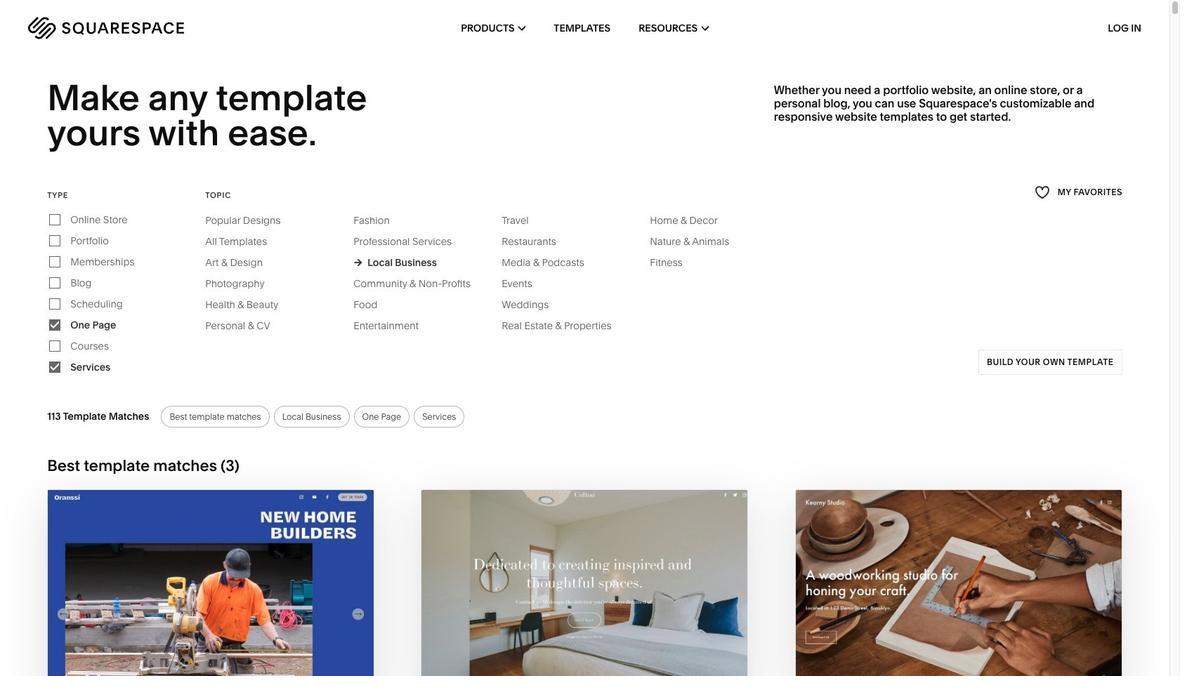 Task type: vqa. For each thing, say whether or not it's contained in the screenshot.
The Try
no



Task type: describe. For each thing, give the bounding box(es) containing it.
colton image
[[422, 490, 748, 676]]



Task type: locate. For each thing, give the bounding box(es) containing it.
kearny image
[[796, 490, 1122, 676]]

oranssi image
[[48, 490, 374, 676]]



